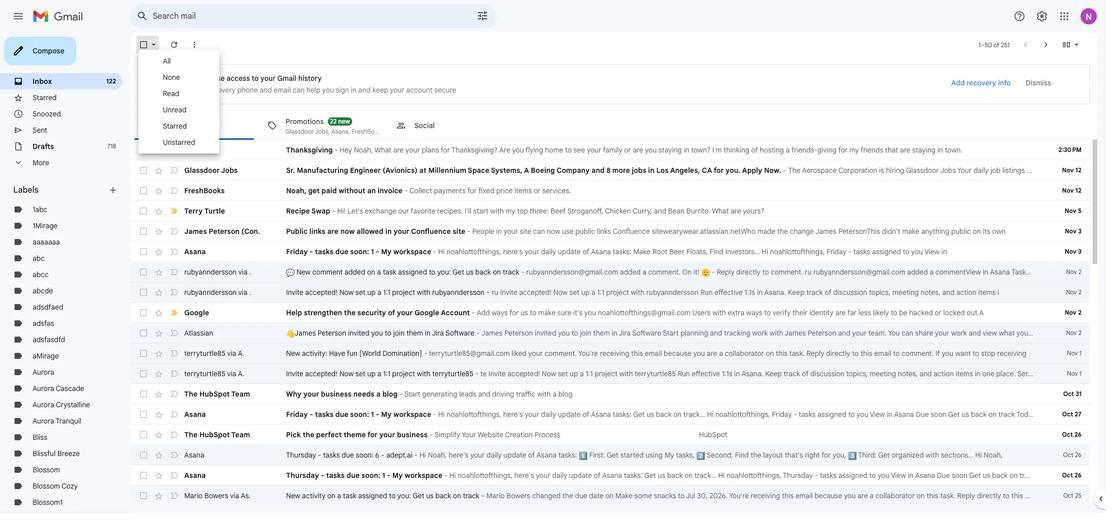 Task type: vqa. For each thing, say whether or not it's contained in the screenshot.


Task type: describe. For each thing, give the bounding box(es) containing it.
0 vertical spatial items
[[515, 186, 532, 195]]

27 ͏ from the left
[[619, 186, 620, 195]]

you left want
[[942, 349, 954, 358]]

1 google from the left
[[184, 308, 209, 318]]

hi up second: at the bottom right of page
[[707, 410, 714, 419]]

👋 image
[[286, 330, 295, 338]]

glassdoor for glassdoor jobs, asana, freshbooks, atlassian, glassdoor
[[286, 128, 314, 135]]

noahlottofthings, down change on the top of page
[[770, 247, 825, 257]]

[world
[[359, 349, 381, 358]]

your left gmail
[[260, 74, 276, 83]]

14 row from the top
[[130, 405, 1090, 425]]

tasks up right
[[799, 410, 816, 419]]

0 horizontal spatial collaborator
[[725, 349, 764, 358]]

with down new activity: have fun [world domination] - terryturtle85@gmail.com liked your comment. you're receiving this email because you are a collaborator on this task. reply directly to this email to comment. if you want to stop receiving
[[619, 370, 633, 379]]

james down terry
[[184, 227, 207, 236]]

nov 2 for ru invite accepted! now set up a 1:1 project with rubyanndersson run effective 1:1s in asana. keep track of discussion topics, meeting notes, and action items i
[[1066, 289, 1082, 296]]

2 ways from the left
[[746, 308, 762, 318]]

main content containing all
[[130, 33, 1106, 514]]

your right see
[[587, 146, 601, 155]]

1 them from the left
[[406, 329, 423, 338]]

30 ͏ from the left
[[624, 186, 626, 195]]

are
[[499, 146, 510, 155]]

third: get organized with sections… hi noah,
[[857, 451, 1003, 460]]

your right share
[[935, 329, 950, 338]]

your up james peterson invited you to join them in jira software
[[397, 308, 413, 318]]

aurora cascade
[[33, 384, 84, 393]]

21 ͏ from the left
[[608, 186, 609, 195]]

blossom for blossom cozy
[[33, 482, 60, 491]]

noahlottofthings, up your at the left of page
[[447, 410, 501, 419]]

in up terryturtle85@gmail.com
[[425, 329, 431, 338]]

tasks down perfect
[[323, 451, 340, 460]]

adsfasdfd link
[[33, 335, 65, 345]]

in left town.
[[937, 146, 943, 155]]

ican read
[[184, 146, 219, 155]]

family
[[603, 146, 622, 155]]

items for ru invite accepted! now set up a 1:1 project with rubyanndersson run effective 1:1s in asana. keep track of discussion topics, meeting notes, and action items i
[[978, 288, 996, 297]]

hi down made
[[762, 247, 768, 257]]

company
[[557, 166, 590, 175]]

and right "leads"
[[478, 390, 490, 399]]

and left keep
[[358, 86, 371, 95]]

new for new activity on a task assigned to you: get us back on track - mario bowers changed the due date on make some snacks to jul 30, 2026. you're receiving this email because you are a collaborator on this task. reply directly to this email to comment. if you w
[[286, 492, 300, 501]]

help strengthen the security of your google account - add ways for us to make sure it's you noahlottofthings@gmail.com users with extra ways to verify their identity are far less likely to be hacked or locked out.a
[[286, 308, 984, 318]]

run for terryturtle85
[[678, 370, 690, 379]]

with right organized
[[926, 451, 939, 460]]

date
[[589, 492, 604, 501]]

64 ͏ from the left
[[686, 186, 688, 195]]

1 staying from the left
[[659, 146, 682, 155]]

8
[[607, 166, 611, 175]]

3️⃣ image
[[848, 452, 857, 461]]

1 invited from the left
[[348, 329, 370, 338]]

10 ͏ from the left
[[588, 186, 589, 195]]

thursday for thursday - tasks due soon: 6 - adept.ai
[[286, 451, 316, 460]]

friday down the public
[[286, 247, 308, 257]]

can for site
[[533, 227, 545, 236]]

38 ͏ from the left
[[639, 186, 640, 195]]

friday down petersonthis
[[827, 247, 847, 257]]

26 inside thursday - tasks due soon: 1 - my workspace - hi noahlottofthings, here's your daily update of asana tasks: get us back on track… hi noahlottofthings, thursday - tasks assigned to you view in asana due soon get us back on track oct 27 oct 26
[[1075, 472, 1082, 480]]

1 work from the left
[[752, 329, 768, 338]]

blossom for blossom link
[[33, 466, 60, 475]]

2 confluence from the left
[[613, 227, 650, 236]]

update for friday
[[558, 410, 581, 419]]

36 ͏ from the left
[[635, 186, 637, 195]]

keep for rubyanndersson
[[788, 288, 805, 297]]

2 horizontal spatial receiving
[[997, 349, 1027, 358]]

aurora crystalline
[[33, 401, 90, 410]]

2 for james peterson invited you to join them in jira software start planning and tracking work with james peterson and your team. you can share your work and view what your team is doing. accept i
[[1078, 329, 1082, 337]]

3 ͏ from the left
[[575, 186, 577, 195]]

your
[[462, 431, 476, 440]]

james down their
[[785, 329, 806, 338]]

0 vertical spatial task.
[[790, 349, 805, 358]]

2 ͏ from the left
[[573, 186, 575, 195]]

50
[[985, 41, 992, 49]]

effective for rubyanndersson
[[715, 288, 743, 297]]

in left one
[[975, 370, 981, 379]]

recipes.
[[437, 207, 463, 216]]

asana. for terryturtle85
[[742, 370, 763, 379]]

nov 1 for terryturtle85@gmail.com liked your comment. you're receiving this email because you are a collaborator on this task. reply directly to this email to comment. if you want to stop receiving
[[1067, 350, 1082, 357]]

nov for terryturtle85@gmail.com liked your comment. you're receiving this email because you are a collaborator on this task. reply directly to this email to comment. if you want to stop receiving
[[1067, 350, 1078, 357]]

get
[[308, 186, 320, 195]]

with left extra
[[713, 308, 726, 318]]

noahlottofthings, down people
[[447, 247, 501, 257]]

comment. up verify
[[771, 268, 803, 277]]

noah, left get
[[286, 186, 306, 195]]

your up changed
[[536, 471, 550, 481]]

beer
[[669, 247, 685, 257]]

59 ͏ from the left
[[677, 186, 679, 195]]

2 now from the left
[[547, 227, 560, 236]]

48 ͏ from the left
[[657, 186, 659, 195]]

you right are
[[512, 146, 524, 155]]

compose button
[[4, 37, 77, 65]]

thinking
[[724, 146, 750, 155]]

your down recipe swap - hi! let's exchange our favorite recipes. i'll start with my top three: beef stroganoff, chicken curry, and bean burrito. what are yours?
[[525, 247, 539, 257]]

0 horizontal spatial make
[[615, 492, 633, 501]]

0 vertical spatial start
[[663, 329, 679, 338]]

you down "sure"
[[558, 329, 570, 338]]

settings image
[[1036, 10, 1048, 22]]

layout
[[763, 451, 783, 460]]

1 horizontal spatial receiving
[[751, 492, 780, 501]]

glassdoor jobs, asana, freshbooks, atlassian, glassdoor
[[286, 128, 443, 135]]

0 horizontal spatial you're
[[578, 349, 598, 358]]

are down third:
[[858, 492, 868, 501]]

nov 1 for te invite accepted! now set up a 1:1 project with terryturtle85 run effective 1:1s in asana. keep track of discussion topics, meeting notes, and action items in one place. set up 1:1 project create
[[1067, 370, 1082, 378]]

dismiss button
[[1018, 74, 1059, 92]]

7 row from the top
[[130, 262, 1090, 283]]

primary tab
[[130, 111, 258, 140]]

driving
[[492, 390, 514, 399]]

search mail image
[[133, 7, 152, 25]]

in right allowed
[[385, 227, 392, 236]]

oct inside thursday - tasks due soon: 1 - my workspace - hi noahlottofthings, here's your daily update of asana tasks: get us back on track… hi noahlottofthings, thursday - tasks assigned to you view in asana due soon get us back on track oct 27 oct 26
[[1062, 472, 1073, 480]]

atlassian
[[184, 329, 213, 338]]

of up identity on the right bottom
[[825, 288, 831, 297]]

35 ͏ from the left
[[633, 186, 635, 195]]

11 ͏ from the left
[[589, 186, 591, 195]]

here's for friday - tasks due soon: 1 - my workspace - hi noahlottofthings, here's your daily update of asana tasks: make root beer floats, find investors… hi noahlottofthings, friday - tasks assigned to you view in
[[503, 247, 523, 257]]

atlassian,
[[387, 128, 413, 135]]

63 ͏ from the left
[[684, 186, 686, 195]]

17 row from the top
[[130, 466, 1090, 486]]

hosting
[[760, 146, 784, 155]]

comment. down share
[[902, 349, 934, 358]]

nov for te invite accepted! now set up a 1:1 project with terryturtle85 run effective 1:1s in asana. keep track of discussion topics, meeting notes, and action items in one place. set up 1:1 project create
[[1067, 370, 1078, 378]]

oct for simplify your website creation process ‌ ‌ ‌ ‌ ‌ ‌ ‌ ‌ ‌ ‌ ‌ ‌ ‌ ‌ ‌ ‌ ‌ ‌ ‌ ‌ ‌ ‌ ‌ ‌ ‌ ‌ ‌ ‌ ‌ ‌ ‌ ‌ ‌ ‌ ‌ ‌ ‌ ‌ ‌ ‌ ‌ ‌ ‌ ‌ ‌ ‌ ‌ ‌ ‌ ‌ ‌ ‌ ‌ ‌ ‌ ‌ ‌ ‌ ‌ ‌ ‌ ‌ ‌ ‌ ‌ ‌ ‌ ‌ ‌ ‌ ‌ ‌ ‌ ‌ ‌ hubspot
[[1062, 431, 1073, 439]]

the hubspot team for pick the perfect theme for your business
[[184, 431, 250, 440]]

18 ͏ from the left
[[602, 186, 604, 195]]

your up '6'
[[379, 431, 395, 440]]

friends-
[[791, 146, 817, 155]]

1 jira from the left
[[432, 329, 444, 338]]

soon for oct
[[952, 471, 968, 481]]

peterson down "turtle" at the top left of the page
[[209, 227, 240, 236]]

hi down simplify
[[449, 471, 456, 481]]

you up third:
[[857, 410, 868, 419]]

the right changed
[[562, 492, 573, 501]]

23 ͏ from the left
[[611, 186, 613, 195]]

adsfas link
[[33, 319, 54, 328]]

68 ͏ from the left
[[693, 186, 695, 195]]

soon: for friday - tasks due soon: 1 - my workspace - hi noahlottofthings, here's your daily update of asana tasks: get us back on track… hi noahlottofthings, friday - tasks assigned to you view in asana due soon get us back on track today unsubscribe
[[350, 410, 369, 419]]

aurora for aurora crystalline
[[33, 401, 54, 410]]

you could lose access to your gmail history adding a recovery phone and email can help you sign in and keep your account secure
[[177, 74, 456, 95]]

53 ͏ from the left
[[666, 186, 668, 195]]

the hubspot team for why your business needs a blog
[[184, 390, 250, 399]]

chicken
[[605, 207, 631, 216]]

terry turtle
[[184, 207, 225, 216]]

james right change on the top of page
[[815, 227, 837, 236]]

for right giving
[[838, 146, 848, 155]]

1 horizontal spatial what
[[712, 207, 729, 216]]

identity
[[809, 308, 834, 318]]

read inside row
[[201, 146, 219, 155]]

favorite
[[411, 207, 435, 216]]

16 row from the top
[[130, 445, 1090, 466]]

your right the what
[[1017, 329, 1031, 338]]

row containing freshbooks
[[130, 181, 1090, 201]]

discussion for i
[[833, 288, 867, 297]]

more
[[33, 158, 49, 167]]

recipe
[[286, 207, 310, 216]]

and down far
[[838, 329, 850, 338]]

change
[[790, 227, 814, 236]]

of down creation
[[528, 451, 535, 460]]

2 public from the left
[[951, 227, 971, 236]]

hubspot for pick the perfect theme for your business - simplify your website creation process ‌ ‌ ‌ ‌ ‌ ‌ ‌ ‌ ‌ ‌ ‌ ‌ ‌ ‌ ‌ ‌ ‌ ‌ ‌ ‌ ‌ ‌ ‌ ‌ ‌ ‌ ‌ ‌ ‌ ‌ ‌ ‌ ‌ ‌ ‌ ‌ ‌ ‌ ‌ ‌ ‌ ‌ ‌ ‌ ‌ ‌ ‌ ‌ ‌ ‌ ‌ ‌ ‌ ‌ ‌ ‌ ‌ ‌ ‌ ‌ ‌ ‌ ‌ ‌ ‌ ‌ ‌ ‌ ‌ ‌ ‌ ‌ ‌ ‌ ‌ hubspot
[[199, 431, 230, 440]]

soon: for friday - tasks due soon: 1 - my workspace - hi noahlottofthings, here's your daily update of asana tasks: make root beer floats, find investors… hi noahlottofthings, friday - tasks assigned to you view in
[[350, 247, 369, 257]]

your right keep
[[390, 86, 404, 95]]

snoozed
[[33, 109, 61, 119]]

your left team.
[[852, 329, 867, 338]]

28 ͏ from the left
[[620, 186, 622, 195]]

of down - james peterson invited you to join them in jira software start planning and tracking work with james peterson and your team. you can share your work and view what your team is doing. accept i
[[802, 370, 809, 379]]

te
[[480, 370, 487, 379]]

refresh image
[[169, 40, 179, 50]]

with up generating
[[417, 370, 431, 379]]

57 ͏ from the left
[[673, 186, 675, 195]]

0 horizontal spatial task
[[343, 492, 356, 501]]

meeting for in
[[870, 370, 896, 379]]

one
[[982, 370, 995, 379]]

aurora for aurora cascade
[[33, 384, 54, 393]]

i'll
[[465, 207, 472, 216]]

w
[[1106, 492, 1106, 501]]

team for pick the perfect theme for your business
[[231, 431, 250, 440]]

2 jira from the left
[[619, 329, 631, 338]]

flying
[[526, 146, 543, 155]]

email inside you could lose access to your gmail history adding a recovery phone and email can help you sign in and keep your account secure
[[274, 86, 291, 95]]

rubyanndersson up the atlassian
[[184, 288, 237, 297]]

soon: for thursday - tasks due soon: 6 - adept.ai
[[356, 451, 374, 460]]

56 ͏ from the left
[[671, 186, 673, 195]]

notes, for in
[[898, 370, 918, 379]]

14 ͏ from the left
[[595, 186, 597, 195]]

town?
[[691, 146, 711, 155]]

creation
[[505, 431, 533, 440]]

55 ͏ from the left
[[670, 186, 671, 195]]

you down third: get organized with sections… hi noah, on the right
[[878, 471, 890, 481]]

50 ͏ from the left
[[661, 186, 662, 195]]

nov for people in your site can now use public links confluence sitewearywear.atlassian.netwho made the change james petersonthis didn't make anything public on its own
[[1065, 228, 1077, 235]]

root
[[652, 247, 667, 257]]

62 ͏ from the left
[[682, 186, 684, 195]]

your right liked
[[528, 349, 543, 358]]

0 vertical spatial read
[[163, 89, 179, 98]]

0 horizontal spatial ru
[[492, 288, 498, 297]]

email down noahlottofthings@gmail.com
[[645, 349, 662, 358]]

unstarred
[[163, 138, 195, 147]]

26 for hi noah, here's your daily update of asana tasks:
[[1075, 452, 1082, 459]]

0 horizontal spatial my
[[506, 207, 515, 216]]

history
[[298, 74, 322, 83]]

compose
[[33, 46, 64, 55]]

space
[[468, 166, 489, 175]]

0 vertical spatial my
[[849, 146, 859, 155]]

11 row from the top
[[130, 344, 1090, 364]]

2 staying from the left
[[912, 146, 936, 155]]

22
[[330, 117, 337, 125]]

oct for hi noah, here's your daily update of asana tasks:
[[1063, 452, 1073, 459]]

you.
[[726, 166, 741, 175]]

45 ͏ from the left
[[651, 186, 653, 195]]

1 blog from the left
[[382, 390, 398, 399]]

you down security
[[371, 329, 383, 338]]

none
[[163, 73, 180, 82]]

2 links from the left
[[597, 227, 611, 236]]

bean
[[668, 207, 685, 216]]

41 ͏ from the left
[[644, 186, 646, 195]]

with right traffic
[[537, 390, 551, 399]]

workspace for hi noahlottofthings, here's your daily update of asana tasks: make root beer floats, find investors… hi noahlottofthings, friday - tasks assigned to you view in
[[393, 247, 431, 257]]

labels navigation
[[0, 33, 130, 514]]

the for pick the perfect theme for your business - simplify your website creation process ‌ ‌ ‌ ‌ ‌ ‌ ‌ ‌ ‌ ‌ ‌ ‌ ‌ ‌ ‌ ‌ ‌ ‌ ‌ ‌ ‌ ‌ ‌ ‌ ‌ ‌ ‌ ‌ ‌ ‌ ‌ ‌ ‌ ‌ ‌ ‌ ‌ ‌ ‌ ‌ ‌ ‌ ‌ ‌ ‌ ‌ ‌ ‌ ‌ ‌ ‌ ‌ ‌ ‌ ‌ ‌ ‌ ‌ ‌ ‌ ‌ ‌ ‌ ‌ ‌ ‌ ‌ ‌ ‌ ‌ ‌ ‌ ‌ ‌ ‌ hubspot
[[184, 431, 198, 440]]

1 mario from the left
[[184, 492, 203, 501]]

terryturtle85@gmail.com
[[429, 349, 510, 358]]

30,
[[697, 492, 708, 501]]

new activity on a task assigned to you: get us back on track - mario bowers changed the due date on make some snacks to jul 30, 2026. you're receiving this email because you are a collaborator on this task. reply directly to this email to comment. if you w
[[286, 492, 1106, 501]]

6 ͏ from the left
[[580, 186, 582, 195]]

19 ͏ from the left
[[604, 186, 606, 195]]

1 vertical spatial if
[[1086, 492, 1091, 501]]

- hi noah, here's your daily update of asana tasks:
[[413, 451, 579, 460]]

1 down allowed
[[371, 247, 374, 257]]

2 software from the left
[[632, 329, 661, 338]]

promotions, 22 new messages, tab
[[259, 111, 443, 140]]

nov for collect payments for fixed price items or services. ͏ ͏ ͏ ͏ ͏ ͏ ͏ ͏ ͏ ͏ ͏ ͏ ͏ ͏ ͏ ͏ ͏ ͏ ͏ ͏ ͏ ͏ ͏ ͏ ͏ ͏ ͏ ͏ ͏ ͏ ͏ ͏ ͏ ͏ ͏ ͏ ͏ ͏ ͏ ͏ ͏ ͏ ͏ ͏ ͏ ͏ ͏ ͏ ͏ ͏ ͏ ͏ ͏ ͏ ͏ ͏ ͏ ͏ ͏ ͏ ͏ ͏ ͏ ͏ ͏ ͏ ͏ ͏ ͏ ͏ ͏ ͏ ͏ ͏ ͏
[[1062, 187, 1074, 194]]

you down anything at top right
[[911, 247, 923, 257]]

0 vertical spatial view
[[925, 247, 940, 257]]

glassdoor for glassdoor jobs
[[184, 166, 220, 175]]

add inside add recovery info button
[[951, 78, 965, 88]]

i
[[998, 288, 999, 297]]

sr. manufacturing engineer (avionics) at millennium space systems, a boeing company and 8 more jobs in los angeles, ca for you. apply now. -
[[286, 166, 788, 175]]

mario bowers via as.
[[184, 492, 251, 501]]

1 join from the left
[[393, 329, 405, 338]]

5 ͏ from the left
[[578, 186, 580, 195]]

inbox
[[33, 77, 52, 86]]

adding
[[177, 86, 200, 95]]

swap
[[311, 207, 330, 216]]

more button
[[0, 155, 122, 171]]

recipe swap - hi! let's exchange our favorite recipes. i'll start with my top three: beef stroganoff, chicken curry, and bean burrito. what are yours?
[[286, 207, 765, 216]]

nov for hi noahlottofthings, here's your daily update of asana tasks: make root beer floats, find investors… hi noahlottofthings, friday - tasks assigned to you view in
[[1065, 248, 1077, 256]]

in down "help strengthen the security of your google account - add ways for us to make sure it's you noahlottofthings@gmail.com users with extra ways to verify their identity are far less likely to be hacked or locked out.a"
[[612, 329, 617, 338]]

needs
[[353, 390, 375, 399]]

4 ͏ from the left
[[577, 186, 578, 195]]

7 ͏ from the left
[[582, 186, 584, 195]]

row containing terry turtle
[[130, 201, 1090, 221]]

of right 50
[[994, 41, 999, 49]]

0 horizontal spatial if
[[936, 349, 940, 358]]

1 horizontal spatial task.
[[940, 492, 956, 501]]

noah, down simplify
[[428, 451, 447, 460]]

1 horizontal spatial you're
[[729, 492, 749, 501]]

hi down second: at the bottom right of page
[[718, 471, 725, 481]]

account
[[406, 86, 433, 95]]

and left "tracking"
[[710, 329, 722, 338]]

8 row from the top
[[130, 283, 1090, 303]]

noah, right sections… on the right
[[984, 451, 1003, 460]]

1 horizontal spatial make
[[633, 247, 651, 257]]

tasks: left 1️⃣ image
[[558, 451, 577, 460]]

1 horizontal spatial ru
[[805, 268, 812, 277]]

here's for friday - tasks due soon: 1 - my workspace - hi noahlottofthings, here's your daily update of asana tasks: get us back on track… hi noahlottofthings, friday - tasks assigned to you view in asana due soon get us back on track today unsubscribe
[[503, 410, 523, 419]]

1 horizontal spatial business
[[397, 431, 428, 440]]

keep
[[372, 86, 388, 95]]

1 now from the left
[[340, 227, 355, 236]]

1 horizontal spatial directly
[[826, 349, 850, 358]]

44 ͏ from the left
[[650, 186, 651, 195]]

in left town?
[[684, 146, 689, 155]]

6
[[375, 451, 379, 460]]

friday - tasks due soon: 1 - my workspace - hi noahlottofthings, here's your daily update of asana tasks: get us back on track… hi noahlottofthings, friday - tasks assigned to you view in asana due soon get us back on track today unsubscribe
[[286, 410, 1078, 419]]

out.a
[[967, 308, 984, 318]]

are right that
[[900, 146, 911, 155]]

thanksgiving?
[[452, 146, 498, 155]]

6 row from the top
[[130, 242, 1090, 262]]

8 ͏ from the left
[[584, 186, 586, 195]]

my for friday - tasks due soon: 1 - my workspace - hi noahlottofthings, here's your daily update of asana tasks: get us back on track… hi noahlottofthings, friday - tasks assigned to you view in asana due soon get us back on track today unsubscribe
[[381, 410, 392, 419]]

33 ͏ from the left
[[629, 186, 631, 195]]

right
[[805, 451, 820, 460]]

first:
[[589, 451, 605, 460]]

comment. down "sure"
[[545, 349, 577, 358]]

1abc link
[[33, 205, 47, 214]]

noahlottofthings, down layout
[[727, 471, 781, 481]]

are down hi!
[[327, 227, 339, 236]]

with down verify
[[770, 329, 783, 338]]

in down anything at top right
[[941, 247, 947, 257]]

email down right
[[796, 492, 813, 501]]

1 confluence from the left
[[411, 227, 451, 236]]

2 vertical spatial workspace
[[405, 471, 442, 481]]

notes, for i
[[921, 288, 941, 297]]

2 vertical spatial directly
[[977, 492, 1001, 501]]

email down team.
[[874, 349, 891, 358]]

31 ͏ from the left
[[626, 186, 628, 195]]

34 ͏ from the left
[[631, 186, 633, 195]]

boeing
[[531, 166, 555, 175]]

blossom1
[[33, 498, 63, 508]]

their
[[793, 308, 808, 318]]

nov for ru invite accepted! now set up a 1:1 project with rubyanndersson run effective 1:1s in asana. keep track of discussion topics, meeting notes, and action items i
[[1066, 289, 1077, 296]]

0 vertical spatial business
[[321, 390, 352, 399]]

0 vertical spatial directly
[[736, 268, 761, 277]]

of up 1️⃣ image
[[583, 410, 589, 419]]

on
[[682, 268, 692, 277]]

tasks up comment
[[315, 247, 334, 257]]

aurora tranquil link
[[33, 417, 81, 426]]

nov for add ways for us to make sure it's you noahlottofthings@gmail.com users with extra ways to verify their identity are far less likely to be hacked or locked out.a
[[1065, 309, 1077, 317]]

0 vertical spatial because
[[664, 349, 692, 358]]

see
[[574, 146, 585, 155]]

far
[[848, 308, 857, 318]]

leads
[[459, 390, 476, 399]]

0 vertical spatial or
[[624, 146, 631, 155]]

and left bean
[[654, 207, 666, 216]]

🫡 image
[[701, 269, 710, 277]]

tasks down you,
[[820, 471, 837, 481]]

tasks up perfect
[[315, 410, 334, 419]]

nov 12 for sr. manufacturing engineer (avionics) at millennium space systems, a boeing company and 8 more jobs in los angeles, ca for you. apply now. -
[[1062, 166, 1082, 174]]

73 ͏ from the left
[[702, 186, 704, 195]]

17 ͏ from the left
[[600, 186, 602, 195]]

gmail
[[277, 74, 296, 83]]

oct 26 for simplify your website creation process ‌ ‌ ‌ ‌ ‌ ‌ ‌ ‌ ‌ ‌ ‌ ‌ ‌ ‌ ‌ ‌ ‌ ‌ ‌ ‌ ‌ ‌ ‌ ‌ ‌ ‌ ‌ ‌ ‌ ‌ ‌ ‌ ‌ ‌ ‌ ‌ ‌ ‌ ‌ ‌ ‌ ‌ ‌ ‌ ‌ ‌ ‌ ‌ ‌ ‌ ‌ ‌ ‌ ‌ ‌ ‌ ‌ ‌ ‌ ‌ ‌ ‌ ‌ ‌ ‌ ‌ ‌ ‌ ‌ ‌ ‌ ‌ ‌ ‌ ‌ hubspot
[[1062, 431, 1082, 439]]

labels heading
[[13, 185, 108, 195]]

soon: for thursday - tasks due soon: 1 - my workspace - hi noahlottofthings, here's your daily update of asana tasks: get us back on track… hi noahlottofthings, thursday - tasks assigned to you view in asana due soon get us back on track oct 27 oct 26
[[361, 471, 380, 481]]

daily down "website"
[[487, 451, 502, 460]]

nov 2 for add ways for us to make sure it's you noahlottofthings@gmail.com users with extra ways to verify their identity are far less likely to be hacked or locked out.a
[[1065, 309, 1082, 317]]

nov 3 for people in your site can now use public links confluence sitewearywear.atlassian.netwho made the change james petersonthis didn't make anything public on its own
[[1065, 228, 1082, 235]]

due for thursday - tasks due soon: 1 - my workspace - hi noahlottofthings, here's your daily update of asana tasks: get us back on track… hi noahlottofthings, thursday - tasks assigned to you view in asana due soon get us back on track oct 27 oct 26
[[347, 471, 360, 481]]

2 join from the left
[[580, 329, 591, 338]]

more image
[[189, 40, 200, 50]]

tasks: for friday
[[613, 410, 632, 419]]

via for new activity: have fun [world domination]
[[227, 349, 236, 358]]

tab list inside main content
[[130, 111, 1098, 140]]

public
[[286, 227, 308, 236]]

47 ͏ from the left
[[655, 186, 657, 195]]

37 ͏ from the left
[[637, 186, 639, 195]]

nov 2 for james peterson invited you to join them in jira software start planning and tracking work with james peterson and your team. you can share your work and view what your team is doing. accept i
[[1066, 329, 1082, 337]]

hi down generating
[[438, 410, 445, 419]]

in right people
[[496, 227, 502, 236]]

. for ru invite accepted! now set up a 1:1 project with rubyanndersson run effective 1:1s in asana. keep track of discussion topics, meeting notes, and action items i
[[249, 288, 251, 297]]

generating
[[422, 390, 457, 399]]

of up '- rubyanndersson@gmail.com added a comment. on it!'
[[583, 247, 589, 257]]

ican
[[184, 146, 199, 155]]

help
[[306, 86, 320, 95]]

cozy
[[62, 482, 78, 491]]

info
[[998, 78, 1011, 88]]

tasks down petersonthis
[[853, 247, 870, 257]]

paid
[[322, 186, 337, 195]]

due for oct
[[937, 471, 950, 481]]

angeles,
[[670, 166, 700, 175]]

for left you,
[[822, 451, 831, 460]]

as.
[[241, 492, 251, 501]]

users
[[692, 308, 711, 318]]

view for thursday
[[891, 471, 906, 481]]

starred inside labels navigation
[[33, 93, 57, 102]]

40 ͏ from the left
[[642, 186, 644, 195]]

in up organized
[[887, 410, 893, 419]]

1 site from the left
[[453, 227, 465, 236]]

oct for hi noahlottofthings, here's your daily update of asana tasks: get us back on track… hi noahlottofthings, friday - tasks assigned to you view in asana due soon get us back on track today unsubscribe
[[1062, 411, 1073, 418]]

noahlottofthings, up second: at the bottom right of page
[[715, 410, 770, 419]]

adept.ai
[[386, 451, 413, 460]]

your down traffic
[[525, 410, 539, 419]]

update for thursday
[[569, 471, 592, 481]]

the right pick
[[303, 431, 314, 440]]

view for friday
[[870, 410, 885, 419]]

1 public from the left
[[575, 227, 595, 236]]

Search mail text field
[[153, 11, 448, 21]]

due for friday - tasks due soon: 1 - my workspace - hi noahlottofthings, here's your daily update of asana tasks: make root beer floats, find investors… hi noahlottofthings, friday - tasks assigned to you view in
[[335, 247, 348, 257]]

here's for thursday - tasks due soon: 1 - my workspace - hi noahlottofthings, here's your daily update of asana tasks: get us back on track… hi noahlottofthings, thursday - tasks assigned to you view in asana due soon get us back on track oct 27 oct 26
[[514, 471, 534, 481]]

that's
[[785, 451, 803, 460]]

new for new activity: have fun [world domination] - terryturtle85@gmail.com liked your comment. you're receiving this email because you are a collaborator on this task. reply directly to this email to comment. if you want to stop receiving
[[286, 349, 300, 358]]

and left 8
[[592, 166, 605, 175]]



Task type: locate. For each thing, give the bounding box(es) containing it.
nov 12 for noah, get paid without an invoice - collect payments for fixed price items or services. ͏ ͏ ͏ ͏ ͏ ͏ ͏ ͏ ͏ ͏ ͏ ͏ ͏ ͏ ͏ ͏ ͏ ͏ ͏ ͏ ͏ ͏ ͏ ͏ ͏ ͏ ͏ ͏ ͏ ͏ ͏ ͏ ͏ ͏ ͏ ͏ ͏ ͏ ͏ ͏ ͏ ͏ ͏ ͏ ͏ ͏ ͏ ͏ ͏ ͏ ͏ ͏ ͏ ͏ ͏ ͏ ͏ ͏ ͏ ͏ ͏ ͏ ͏ ͏ ͏ ͏ ͏ ͏ ͏ ͏ ͏ ͏ ͏ ͏ ͏
[[1062, 187, 1082, 194]]

daily for friday - tasks due soon: 1 - my workspace - hi noahlottofthings, here's your daily update of asana tasks: get us back on track… hi noahlottofthings, friday - tasks assigned to you view in asana due soon get us back on track today unsubscribe
[[541, 410, 556, 419]]

3 for hi noahlottofthings, here's your daily update of asana tasks: make root beer floats, find investors… hi noahlottofthings, friday - tasks assigned to you view in
[[1078, 248, 1082, 256]]

1️⃣ image
[[579, 452, 587, 461]]

0 horizontal spatial what
[[375, 146, 392, 155]]

9 ͏ from the left
[[586, 186, 588, 195]]

due for friday - tasks due soon: 1 - my workspace - hi noahlottofthings, here's your daily update of asana tasks: get us back on track… hi noahlottofthings, friday - tasks assigned to you view in asana due soon get us back on track today unsubscribe
[[335, 410, 348, 419]]

the for why your business needs a blog - start generating leads and driving traffic with a blog ‌ ‌ ‌ ‌ ‌ ‌ ‌ ‌ ‌ ‌ ‌ ‌ ‌ ‌ ‌ ‌ ‌ ‌ ‌ ‌ ‌ ‌ ‌ ‌ ‌ ‌ ‌ ‌ ‌ ‌ ‌ ‌ ‌ ‌ ‌ ‌ ‌ ‌ ‌ ‌ ‌ ‌ ‌ ‌ ‌ ‌ ‌ ‌ ‌ ‌ ‌ ‌ ‌ ‌ ‌ ‌ ‌ ‌ ‌ ‌ ‌ ‌ ‌ ‌ ‌ ‌ ‌ ‌ ‌ ‌ ‌ ‌ ‌
[[184, 390, 198, 399]]

today
[[1017, 410, 1036, 419]]

2 horizontal spatial view
[[925, 247, 940, 257]]

75 ͏ from the left
[[706, 186, 708, 195]]

31
[[1076, 390, 1082, 398]]

None search field
[[130, 4, 497, 29]]

starred up snoozed
[[33, 93, 57, 102]]

0 vertical spatial you're
[[578, 349, 598, 358]]

main content
[[130, 33, 1106, 514]]

effective down planning at the right
[[692, 370, 720, 379]]

49 ͏ from the left
[[659, 186, 661, 195]]

2️⃣ image
[[697, 452, 705, 461]]

you inside row
[[888, 329, 900, 338]]

terryturtle85 via a. for invite accepted! now set up a 1:1 project with terryturtle85
[[184, 370, 244, 379]]

2 invited from the left
[[535, 329, 556, 338]]

make left some
[[615, 492, 633, 501]]

2 3 from the top
[[1078, 248, 1082, 256]]

terryturtle85 via a. for new activity: have fun [world domination]
[[184, 349, 244, 358]]

my for thursday - tasks due soon: 1 - my workspace - hi noahlottofthings, here's your daily update of asana tasks: get us back on track… hi noahlottofthings, thursday - tasks assigned to you view in asana due soon get us back on track oct 27 oct 26
[[392, 471, 403, 481]]

track… for friday
[[683, 410, 705, 419]]

1 vertical spatial starred
[[163, 122, 187, 131]]

nov for james peterson invited you to join them in jira software start planning and tracking work with james peterson and your team. you can share your work and view what your team is doing. accept i
[[1066, 329, 1077, 337]]

blog
[[382, 390, 398, 399], [558, 390, 573, 399]]

2 the from the top
[[184, 431, 198, 440]]

4 row from the top
[[130, 201, 1090, 221]]

1 rubyanndersson via . from the top
[[184, 268, 251, 277]]

rubyanndersson down on
[[646, 288, 699, 297]]

2 them from the left
[[593, 329, 610, 338]]

2 12 from the top
[[1076, 187, 1082, 194]]

business
[[321, 390, 352, 399], [397, 431, 428, 440]]

run down new activity: have fun [world domination] - terryturtle85@gmail.com liked your comment. you're receiving this email because you are a collaborator on this task. reply directly to this email to comment. if you want to stop receiving
[[678, 370, 690, 379]]

soon
[[931, 410, 947, 419], [952, 471, 968, 481]]

friday - tasks due soon: 1 - my workspace - hi noahlottofthings, here's your daily update of asana tasks: make root beer floats, find investors… hi noahlottofthings, friday - tasks assigned to you view in
[[286, 247, 947, 257]]

2 a. from the top
[[238, 370, 244, 379]]

row containing ican read
[[130, 140, 1090, 160]]

get
[[453, 268, 464, 277], [633, 410, 645, 419], [948, 410, 960, 419], [607, 451, 619, 460], [878, 451, 890, 460], [644, 471, 656, 481], [969, 471, 981, 481], [413, 492, 424, 501]]

1 the hubspot team from the top
[[184, 390, 250, 399]]

0 horizontal spatial jira
[[432, 329, 444, 338]]

1 added from the left
[[345, 268, 365, 277]]

in left los in the right top of the page
[[648, 166, 655, 175]]

run
[[700, 288, 713, 297], [678, 370, 690, 379]]

staying left town.
[[912, 146, 936, 155]]

͏
[[571, 186, 573, 195], [573, 186, 575, 195], [575, 186, 577, 195], [577, 186, 578, 195], [578, 186, 580, 195], [580, 186, 582, 195], [582, 186, 584, 195], [584, 186, 586, 195], [586, 186, 588, 195], [588, 186, 589, 195], [589, 186, 591, 195], [591, 186, 593, 195], [593, 186, 595, 195], [595, 186, 597, 195], [597, 186, 598, 195], [598, 186, 600, 195], [600, 186, 602, 195], [602, 186, 604, 195], [604, 186, 606, 195], [606, 186, 608, 195], [608, 186, 609, 195], [609, 186, 611, 195], [611, 186, 613, 195], [613, 186, 615, 195], [615, 186, 617, 195], [617, 186, 619, 195], [619, 186, 620, 195], [620, 186, 622, 195], [622, 186, 624, 195], [624, 186, 626, 195], [626, 186, 628, 195], [628, 186, 629, 195], [629, 186, 631, 195], [631, 186, 633, 195], [633, 186, 635, 195], [635, 186, 637, 195], [637, 186, 639, 195], [639, 186, 640, 195], [640, 186, 642, 195], [642, 186, 644, 195], [644, 186, 646, 195], [646, 186, 648, 195], [648, 186, 650, 195], [650, 186, 651, 195], [651, 186, 653, 195], [653, 186, 655, 195], [655, 186, 657, 195], [657, 186, 659, 195], [659, 186, 661, 195], [661, 186, 662, 195], [662, 186, 664, 195], [664, 186, 666, 195], [666, 186, 668, 195], [668, 186, 670, 195], [670, 186, 671, 195], [671, 186, 673, 195], [673, 186, 675, 195], [675, 186, 677, 195], [677, 186, 679, 195], [679, 186, 681, 195], [681, 186, 682, 195], [682, 186, 684, 195], [684, 186, 686, 195], [686, 186, 688, 195], [688, 186, 690, 195], [690, 186, 692, 195], [692, 186, 693, 195], [693, 186, 695, 195], [695, 186, 697, 195], [697, 186, 699, 195], [699, 186, 701, 195], [701, 186, 702, 195], [702, 186, 704, 195], [704, 186, 706, 195], [706, 186, 708, 195]]

1 vertical spatial can
[[533, 227, 545, 236]]

due for thursday - tasks due soon: 6 - adept.ai
[[342, 451, 354, 460]]

1 vertical spatial terryturtle85 via a.
[[184, 370, 244, 379]]

1 horizontal spatial due
[[937, 471, 950, 481]]

bowers
[[204, 492, 228, 501], [507, 492, 530, 501]]

added
[[345, 268, 365, 277], [620, 268, 641, 277], [907, 268, 928, 277]]

5 row from the top
[[130, 221, 1090, 242]]

read right ican
[[201, 146, 219, 155]]

daily up changed
[[552, 471, 567, 481]]

12 for noah, get paid without an invoice - collect payments for fixed price items or services. ͏ ͏ ͏ ͏ ͏ ͏ ͏ ͏ ͏ ͏ ͏ ͏ ͏ ͏ ͏ ͏ ͏ ͏ ͏ ͏ ͏ ͏ ͏ ͏ ͏ ͏ ͏ ͏ ͏ ͏ ͏ ͏ ͏ ͏ ͏ ͏ ͏ ͏ ͏ ͏ ͏ ͏ ͏ ͏ ͏ ͏ ͏ ͏ ͏ ͏ ͏ ͏ ͏ ͏ ͏ ͏ ͏ ͏ ͏ ͏ ͏ ͏ ͏ ͏ ͏ ͏ ͏ ͏ ͏ ͏ ͏ ͏ ͏ ͏ ͏
[[1076, 187, 1082, 194]]

aaaaaaa link
[[33, 238, 60, 247]]

58 ͏ from the left
[[675, 186, 677, 195]]

locked
[[943, 308, 965, 318]]

secure
[[434, 86, 456, 95]]

blossom cozy
[[33, 482, 78, 491]]

rubyanndersson@gmail.com down petersonthis
[[813, 268, 905, 277]]

effective up extra
[[715, 288, 743, 297]]

row containing james peterson (con.
[[130, 221, 1090, 242]]

0 vertical spatial reply
[[717, 268, 735, 277]]

13 row from the top
[[130, 384, 1090, 405]]

invoice
[[378, 186, 403, 195]]

jira down "help strengthen the security of your google account - add ways for us to make sure it's you noahlottofthings@gmail.com users with extra ways to verify their identity are far less likely to be hacked or locked out.a"
[[619, 329, 631, 338]]

1 horizontal spatial task
[[383, 268, 396, 277]]

2 horizontal spatial glassdoor
[[415, 128, 443, 135]]

1 software from the left
[[446, 329, 474, 338]]

1 horizontal spatial run
[[700, 288, 713, 297]]

1 horizontal spatial start
[[663, 329, 679, 338]]

13 ͏ from the left
[[593, 186, 595, 195]]

via for invite accepted! now set up a 1:1 project with terryturtle85
[[227, 370, 236, 379]]

3 aurora from the top
[[33, 401, 54, 410]]

soon for today
[[931, 410, 947, 419]]

1 horizontal spatial asana.
[[764, 288, 786, 297]]

gmail image
[[33, 6, 88, 26]]

added for rubyanndersson@gmail.com
[[620, 268, 641, 277]]

use
[[562, 227, 574, 236]]

you're down it's
[[578, 349, 598, 358]]

0 horizontal spatial ways
[[492, 308, 508, 318]]

you inside you could lose access to your gmail history adding a recovery phone and email can help you sign in and keep your account secure
[[177, 74, 189, 83]]

2 bowers from the left
[[507, 492, 530, 501]]

in down "investors…"
[[757, 288, 763, 297]]

are down atlassian,
[[393, 146, 404, 155]]

61 ͏ from the left
[[681, 186, 682, 195]]

oct for start generating leads and driving traffic with a blog ‌ ‌ ‌ ‌ ‌ ‌ ‌ ‌ ‌ ‌ ‌ ‌ ‌ ‌ ‌ ‌ ‌ ‌ ‌ ‌ ‌ ‌ ‌ ‌ ‌ ‌ ‌ ‌ ‌ ‌ ‌ ‌ ‌ ‌ ‌ ‌ ‌ ‌ ‌ ‌ ‌ ‌ ‌ ‌ ‌ ‌ ‌ ‌ ‌ ‌ ‌ ‌ ‌ ‌ ‌ ‌ ‌ ‌ ‌ ‌ ‌ ‌ ‌ ‌ ‌ ‌ ‌ ‌ ‌ ‌ ‌ ‌ ‌
[[1063, 390, 1074, 398]]

0 horizontal spatial keep
[[765, 370, 782, 379]]

starred link
[[33, 93, 57, 102]]

65 ͏ from the left
[[688, 186, 690, 195]]

2 . from the top
[[249, 288, 251, 297]]

because
[[664, 349, 692, 358], [815, 492, 842, 501]]

new for new comment added on a task assigned to you: get us back on track
[[296, 268, 311, 277]]

discussion
[[833, 288, 867, 297], [811, 370, 845, 379]]

new right 💬 image
[[296, 268, 311, 277]]

1 vertical spatial nov 1
[[1067, 370, 1082, 378]]

invited
[[348, 329, 370, 338], [535, 329, 556, 338]]

1 vertical spatial my
[[506, 207, 515, 216]]

1 horizontal spatial 1:1s
[[745, 288, 755, 297]]

0 vertical spatial add
[[951, 78, 965, 88]]

0 vertical spatial make
[[902, 227, 920, 236]]

abcc
[[33, 270, 49, 279]]

69 ͏ from the left
[[695, 186, 697, 195]]

1 vertical spatial .
[[249, 288, 251, 297]]

row containing glassdoor jobs
[[130, 160, 1090, 181]]

for right plans
[[441, 146, 450, 155]]

public left its
[[951, 227, 971, 236]]

you down 3️⃣ icon
[[844, 492, 856, 501]]

join up domination]
[[393, 329, 405, 338]]

row containing google
[[130, 303, 1090, 323]]

rubyanndersson via . down james peterson (con.
[[184, 268, 251, 277]]

add right account
[[477, 308, 490, 318]]

view
[[983, 329, 997, 338]]

1 nov 1 from the top
[[1067, 350, 1082, 357]]

doing.
[[1058, 329, 1078, 338]]

1 horizontal spatial mario
[[486, 492, 505, 501]]

blissful breeze
[[33, 449, 80, 459]]

1 vertical spatial 27
[[1051, 471, 1059, 481]]

aurora for aurora tranquil
[[33, 417, 54, 426]]

staying up los in the right top of the page
[[659, 146, 682, 155]]

can for email
[[293, 86, 305, 95]]

unsubscribe
[[1038, 410, 1078, 419]]

inbox tip region
[[138, 64, 1090, 104]]

investors…
[[725, 247, 760, 257]]

1 horizontal spatial bowers
[[507, 492, 530, 501]]

0 horizontal spatial now
[[340, 227, 355, 236]]

reply down sections… on the right
[[957, 492, 975, 501]]

you down planning at the right
[[693, 349, 705, 358]]

nov 2 right is
[[1066, 329, 1082, 337]]

4 aurora from the top
[[33, 417, 54, 426]]

2 blog from the left
[[558, 390, 573, 399]]

0 horizontal spatial add
[[477, 308, 490, 318]]

2 horizontal spatial reply
[[957, 492, 975, 501]]

the hubspot team
[[184, 390, 250, 399], [184, 431, 250, 440]]

keep
[[788, 288, 805, 297], [765, 370, 782, 379]]

0 horizontal spatial mario
[[184, 492, 203, 501]]

asana. for rubyanndersson
[[764, 288, 786, 297]]

topics, for in
[[846, 370, 868, 379]]

toggle split pane mode image
[[1061, 40, 1072, 50]]

the
[[184, 390, 198, 399], [184, 431, 198, 440]]

1 vertical spatial 3
[[1078, 248, 1082, 256]]

blossom
[[33, 466, 60, 475], [33, 482, 60, 491]]

0 horizontal spatial due
[[916, 410, 929, 419]]

1 vertical spatial discussion
[[811, 370, 845, 379]]

1 horizontal spatial software
[[632, 329, 661, 338]]

now down hi!
[[340, 227, 355, 236]]

39 ͏ from the left
[[640, 186, 642, 195]]

giving
[[817, 146, 837, 155]]

my for friday - tasks due soon: 1 - my workspace - hi noahlottofthings, here's your daily update of asana tasks: make root beer floats, find investors… hi noahlottofthings, friday - tasks assigned to you view in
[[381, 247, 392, 257]]

1 vertical spatial 26
[[1075, 452, 1082, 459]]

tab list
[[130, 111, 1098, 140]]

can
[[293, 86, 305, 95], [533, 227, 545, 236], [902, 329, 913, 338]]

domination]
[[383, 349, 422, 358]]

70 ͏ from the left
[[697, 186, 699, 195]]

you up los in the right top of the page
[[645, 146, 657, 155]]

nov right taskget
[[1066, 268, 1077, 276]]

allowed
[[357, 227, 384, 236]]

None checkbox
[[138, 227, 149, 237], [138, 288, 149, 298], [138, 369, 149, 379], [138, 389, 149, 400], [138, 410, 149, 420], [138, 430, 149, 440], [138, 471, 149, 481], [138, 491, 149, 501], [138, 227, 149, 237], [138, 288, 149, 298], [138, 369, 149, 379], [138, 389, 149, 400], [138, 410, 149, 420], [138, 430, 149, 440], [138, 471, 149, 481], [138, 491, 149, 501]]

1 vertical spatial you
[[888, 329, 900, 338]]

1 vertical spatial collaborator
[[876, 492, 915, 501]]

aaaaaaa
[[33, 238, 60, 247]]

adsdfaed
[[33, 303, 63, 312]]

0 horizontal spatial topics,
[[846, 370, 868, 379]]

mario
[[184, 492, 203, 501], [486, 492, 505, 501]]

2 horizontal spatial can
[[902, 329, 913, 338]]

2 horizontal spatial added
[[907, 268, 928, 277]]

added for comment
[[345, 268, 365, 277]]

1 a. from the top
[[238, 349, 244, 358]]

0 horizontal spatial work
[[752, 329, 768, 338]]

business left needs
[[321, 390, 352, 399]]

2 2 from the top
[[1078, 289, 1082, 296]]

can inside you could lose access to your gmail history adding a recovery phone and email can help you sign in and keep your account secure
[[293, 86, 305, 95]]

blossom1 link
[[33, 498, 63, 508]]

town.
[[945, 146, 963, 155]]

0 horizontal spatial software
[[446, 329, 474, 338]]

tasks: for noahlottofthings,
[[613, 247, 632, 257]]

0 horizontal spatial starred
[[33, 93, 57, 102]]

4 2 from the top
[[1078, 329, 1082, 337]]

1:1s for terryturtle85
[[722, 370, 733, 379]]

2 vertical spatial 26
[[1075, 472, 1082, 480]]

glassdoor
[[286, 128, 314, 135], [415, 128, 443, 135], [184, 166, 220, 175]]

email down gmail
[[274, 86, 291, 95]]

daily for thursday - tasks due soon: 1 - my workspace - hi noahlottofthings, here's your daily update of asana tasks: get us back on track… hi noahlottofthings, thursday - tasks assigned to you view in asana due soon get us back on track oct 27 oct 26
[[552, 471, 567, 481]]

1 vertical spatial task.
[[940, 492, 956, 501]]

1 horizontal spatial 27
[[1075, 411, 1082, 418]]

0 vertical spatial terryturtle85 via a.
[[184, 349, 244, 358]]

2 26 from the top
[[1075, 452, 1082, 459]]

links up the friday - tasks due soon: 1 - my workspace - hi noahlottofthings, here's your daily update of asana tasks: make root beer floats, find investors… hi noahlottofthings, friday - tasks assigned to you view in
[[597, 227, 611, 236]]

nov 3 for hi noahlottofthings, here's your daily update of asana tasks: make root beer floats, find investors… hi noahlottofthings, friday - tasks assigned to you view in
[[1065, 248, 1082, 256]]

and left view
[[969, 329, 981, 338]]

(con.
[[241, 227, 260, 236]]

1 vertical spatial find
[[735, 451, 749, 460]]

phone
[[237, 86, 258, 95]]

new
[[296, 268, 311, 277], [286, 349, 300, 358], [286, 492, 300, 501]]

topics, for i
[[869, 288, 891, 297]]

oct 26 up the oct 25
[[1063, 452, 1082, 459]]

22 ͏ from the left
[[609, 186, 611, 195]]

0 horizontal spatial find
[[710, 247, 724, 257]]

want
[[955, 349, 971, 358]]

1 12 from the top
[[1076, 166, 1082, 174]]

hi right sections… on the right
[[975, 451, 982, 460]]

now
[[340, 227, 355, 236], [547, 227, 560, 236]]

keep up their
[[788, 288, 805, 297]]

67 ͏ from the left
[[692, 186, 693, 195]]

pick
[[286, 431, 301, 440]]

2 vertical spatial or
[[935, 308, 942, 318]]

2 rubyanndersson via . from the top
[[184, 288, 251, 297]]

via for invite accepted! now set up a 1:1 project with rubyanndersson
[[238, 288, 247, 297]]

nov 1
[[1067, 350, 1082, 357], [1067, 370, 1082, 378]]

0 vertical spatial 26
[[1075, 431, 1082, 439]]

2 blossom from the top
[[33, 482, 60, 491]]

view up third:
[[870, 410, 885, 419]]

fixed
[[478, 186, 494, 195]]

google left account
[[414, 308, 439, 318]]

in inside you could lose access to your gmail history adding a recovery phone and email can help you sign in and keep your account secure
[[351, 86, 357, 95]]

3 added from the left
[[907, 268, 928, 277]]

51 ͏ from the left
[[662, 186, 664, 195]]

0 horizontal spatial items
[[515, 186, 532, 195]]

0 vertical spatial soon
[[931, 410, 947, 419]]

2 row from the top
[[130, 160, 1090, 181]]

the right made
[[777, 227, 788, 236]]

jira down account
[[432, 329, 444, 338]]

0 horizontal spatial you:
[[397, 492, 411, 501]]

your right the why
[[303, 390, 319, 399]]

glassdoor inside row
[[184, 166, 220, 175]]

1 horizontal spatial join
[[580, 329, 591, 338]]

track… for thursday
[[695, 471, 716, 481]]

1 horizontal spatial you:
[[437, 268, 451, 277]]

site down recipes.
[[453, 227, 465, 236]]

of left hosting
[[751, 146, 758, 155]]

1 vertical spatial add
[[477, 308, 490, 318]]

rubyanndersson via . for ru invite accepted! now set up a 1:1 project with rubyanndersson run effective 1:1s in asana. keep track of discussion topics, meeting notes, and action items i
[[184, 288, 251, 297]]

1 rubyanndersson@gmail.com from the left
[[526, 268, 618, 277]]

row containing atlassian
[[130, 323, 1106, 344]]

1 horizontal spatial reply
[[807, 349, 824, 358]]

topics,
[[869, 288, 891, 297], [846, 370, 868, 379]]

52 ͏ from the left
[[664, 186, 666, 195]]

12 for sr. manufacturing engineer (avionics) at millennium space systems, a boeing company and 8 more jobs in los angeles, ca for you. apply now. -
[[1076, 166, 1082, 174]]

without
[[339, 186, 365, 195]]

1 horizontal spatial confluence
[[613, 227, 650, 236]]

1 vertical spatial because
[[815, 492, 842, 501]]

run for rubyanndersson
[[700, 288, 713, 297]]

0 vertical spatial blossom
[[33, 466, 60, 475]]

1 the from the top
[[184, 390, 198, 399]]

your left plans
[[406, 146, 420, 155]]

meeting for i
[[893, 288, 919, 297]]

1 vertical spatial notes,
[[898, 370, 918, 379]]

nov down the 2:30 pm
[[1062, 166, 1074, 174]]

aurora for "aurora" link
[[33, 368, 54, 377]]

activity
[[302, 492, 325, 501]]

12
[[1076, 166, 1082, 174], [1076, 187, 1082, 194]]

1 3 from the top
[[1078, 228, 1082, 235]]

2 for ru invite accepted! now set up a 1:1 project with rubyanndersson run effective 1:1s in asana. keep track of discussion topics, meeting notes, and action items i
[[1078, 289, 1082, 296]]

None checkbox
[[138, 40, 149, 50], [138, 145, 149, 155], [138, 165, 149, 176], [138, 186, 149, 196], [138, 206, 149, 216], [138, 247, 149, 257], [138, 267, 149, 277], [138, 308, 149, 318], [138, 328, 149, 339], [138, 349, 149, 359], [138, 451, 149, 461], [138, 40, 149, 50], [138, 145, 149, 155], [138, 165, 149, 176], [138, 186, 149, 196], [138, 206, 149, 216], [138, 247, 149, 257], [138, 267, 149, 277], [138, 308, 149, 318], [138, 328, 149, 339], [138, 349, 149, 359], [138, 451, 149, 461]]

hubspot for why your business needs a blog - start generating leads and driving traffic with a blog ‌ ‌ ‌ ‌ ‌ ‌ ‌ ‌ ‌ ‌ ‌ ‌ ‌ ‌ ‌ ‌ ‌ ‌ ‌ ‌ ‌ ‌ ‌ ‌ ‌ ‌ ‌ ‌ ‌ ‌ ‌ ‌ ‌ ‌ ‌ ‌ ‌ ‌ ‌ ‌ ‌ ‌ ‌ ‌ ‌ ‌ ‌ ‌ ‌ ‌ ‌ ‌ ‌ ‌ ‌ ‌ ‌ ‌ ‌ ‌ ‌ ‌ ‌ ‌ ‌ ‌ ‌ ‌ ‌ ‌ ‌ ‌ ‌
[[199, 390, 230, 399]]

action for i
[[956, 288, 977, 297]]

66 ͏ from the left
[[690, 186, 692, 195]]

15 ͏ from the left
[[597, 186, 598, 195]]

1 left 50
[[979, 41, 981, 49]]

a. for invite accepted! now set up a 1:1 project with terryturtle85
[[238, 370, 244, 379]]

soon: down needs
[[350, 410, 369, 419]]

reply down - james peterson invited you to join them in jira software start planning and tracking work with james peterson and your team. you can share your work and view what your team is doing. accept i
[[807, 349, 824, 358]]

hacked
[[909, 308, 933, 318]]

aurora up aurora tranquil link
[[33, 401, 54, 410]]

1 nov 12 from the top
[[1062, 166, 1082, 174]]

due for today
[[916, 410, 929, 419]]

what right burrito.
[[712, 207, 729, 216]]

items right price
[[515, 186, 532, 195]]

older image
[[1041, 40, 1051, 50]]

exchange
[[365, 207, 396, 216]]

of right security
[[388, 308, 395, 318]]

1 blossom from the top
[[33, 466, 60, 475]]

hubspot
[[199, 390, 230, 399], [199, 431, 230, 440], [699, 431, 727, 440]]

72 ͏ from the left
[[701, 186, 702, 195]]

0 vertical spatial nov 1
[[1067, 350, 1082, 357]]

tab list containing promotions
[[130, 111, 1098, 140]]

1 vertical spatial 12
[[1076, 187, 1082, 194]]

1 vertical spatial run
[[678, 370, 690, 379]]

1 horizontal spatial read
[[201, 146, 219, 155]]

0 vertical spatial you:
[[437, 268, 451, 277]]

0 vertical spatial due
[[916, 410, 929, 419]]

1 vertical spatial team
[[231, 431, 250, 440]]

1 horizontal spatial collaborator
[[876, 492, 915, 501]]

71 ͏ from the left
[[699, 186, 701, 195]]

thursday for thursday - tasks due soon: 1 - my workspace - hi noahlottofthings, here's your daily update of asana tasks: get us back on track… hi noahlottofthings, thursday - tasks assigned to you view in asana due soon get us back on track oct 27 oct 26
[[286, 471, 319, 481]]

15 row from the top
[[130, 425, 1090, 445]]

0 horizontal spatial make
[[538, 308, 556, 318]]

0 vertical spatial 27
[[1075, 411, 1082, 418]]

my left friends at the right top of the page
[[849, 146, 859, 155]]

discussion for in
[[811, 370, 845, 379]]

main menu image
[[12, 10, 24, 22]]

a
[[524, 166, 529, 175]]

sign
[[336, 86, 349, 95]]

1 horizontal spatial find
[[735, 451, 749, 460]]

1 vertical spatial or
[[534, 186, 541, 195]]

2 nov 1 from the top
[[1067, 370, 1082, 378]]

row
[[130, 140, 1090, 160], [130, 160, 1090, 181], [130, 181, 1090, 201], [130, 201, 1090, 221], [130, 221, 1090, 242], [130, 242, 1090, 262], [130, 262, 1090, 283], [130, 283, 1090, 303], [130, 303, 1090, 323], [130, 323, 1106, 344], [130, 344, 1090, 364], [130, 364, 1096, 384], [130, 384, 1090, 405], [130, 405, 1090, 425], [130, 425, 1090, 445], [130, 445, 1090, 466], [130, 466, 1090, 486], [130, 486, 1106, 507]]

1 bowers from the left
[[204, 492, 228, 501]]

1 ͏ from the left
[[571, 186, 573, 195]]

1 row from the top
[[130, 140, 1090, 160]]

0 vertical spatial a.
[[238, 349, 244, 358]]

nov for hi! let's exchange our favorite recipes. i'll start with my top three: beef stroganoff, chicken curry, and bean burrito. what are yours?
[[1065, 207, 1077, 215]]

the
[[777, 227, 788, 236], [344, 308, 356, 318], [303, 431, 314, 440], [751, 451, 761, 460], [562, 492, 573, 501]]

1 vertical spatial the hubspot team
[[184, 431, 250, 440]]

add left info
[[951, 78, 965, 88]]

aurora tranquil
[[33, 417, 81, 426]]

confluence down favorite
[[411, 227, 451, 236]]

find right second: at the bottom right of page
[[735, 451, 749, 460]]

2 site from the left
[[520, 227, 531, 236]]

your down top
[[504, 227, 518, 236]]

jobs,
[[315, 128, 330, 135]]

you right team.
[[888, 329, 900, 338]]

abc link
[[33, 254, 45, 263]]

oct
[[1063, 390, 1074, 398], [1062, 411, 1073, 418], [1062, 431, 1073, 439], [1063, 452, 1073, 459], [1038, 471, 1050, 481], [1062, 472, 1073, 480], [1063, 492, 1074, 500]]

team for why your business needs a blog
[[231, 390, 250, 399]]

workspace up new comment added on a task assigned to you: get us back on track
[[393, 247, 431, 257]]

confluence down curry,
[[613, 227, 650, 236]]

friends
[[861, 146, 883, 155]]

2 mario from the left
[[486, 492, 505, 501]]

46 ͏ from the left
[[653, 186, 655, 195]]

tasks: down started at bottom
[[624, 471, 643, 481]]

aurora crystalline link
[[33, 401, 90, 410]]

718
[[107, 143, 116, 150]]

advanced search options image
[[472, 6, 493, 26]]

20 ͏ from the left
[[606, 186, 608, 195]]

effective for terryturtle85
[[692, 370, 720, 379]]

it's
[[573, 308, 583, 318]]

for right ca
[[714, 166, 724, 175]]

social
[[414, 121, 435, 130]]

blossom down blossom link
[[33, 482, 60, 491]]

recovery inside you could lose access to your gmail history adding a recovery phone and email can help you sign in and keep your account secure
[[207, 86, 236, 95]]

email left the oct 25
[[1025, 492, 1042, 501]]

unread
[[163, 105, 187, 115]]

support image
[[1014, 10, 1026, 22]]

0 vertical spatial team
[[231, 390, 250, 399]]

1 vertical spatial task
[[343, 492, 356, 501]]

row containing mario bowers via as.
[[130, 486, 1106, 507]]

update for noahlottofthings,
[[558, 247, 581, 257]]

hi right the adept.ai
[[420, 451, 426, 460]]

using
[[646, 451, 663, 460]]

starred inside main content
[[163, 122, 187, 131]]

start
[[663, 329, 679, 338], [405, 390, 420, 399]]

0 vertical spatial task
[[383, 268, 396, 277]]

invite accepted! now set up a 1:1 project with rubyanndersson - ru invite accepted! now set up a 1:1 project with rubyanndersson run effective 1:1s in asana. keep track of discussion topics, meeting notes, and action items i
[[286, 288, 999, 297]]

for
[[441, 146, 450, 155], [838, 146, 848, 155], [714, 166, 724, 175], [468, 186, 477, 195], [510, 308, 519, 318], [368, 431, 378, 440], [822, 451, 831, 460]]

thursday up activity
[[286, 471, 319, 481]]

12 row from the top
[[130, 364, 1096, 384]]

items down want
[[956, 370, 973, 379]]

0 horizontal spatial blog
[[382, 390, 398, 399]]

1 horizontal spatial recovery
[[967, 78, 996, 88]]

or left 'locked'
[[935, 308, 942, 318]]

12 ͏ from the left
[[591, 186, 593, 195]]

2 work from the left
[[951, 329, 967, 338]]

0 horizontal spatial receiving
[[600, 349, 629, 358]]

primary
[[157, 121, 183, 130]]

to inside you could lose access to your gmail history adding a recovery phone and email can help you sign in and keep your account secure
[[252, 74, 259, 83]]

1 horizontal spatial items
[[956, 370, 973, 379]]

my
[[381, 247, 392, 257], [381, 410, 392, 419], [665, 451, 674, 460], [392, 471, 403, 481]]

asana. up verify
[[764, 288, 786, 297]]

rubyanndersson via . for rubyanndersson@gmail.com added a comment. on it!
[[184, 268, 251, 277]]

peterson down identity on the right bottom
[[808, 329, 836, 338]]

and right phone
[[260, 86, 272, 95]]

sections…
[[941, 451, 974, 460]]

them down "help strengthen the security of your google account - add ways for us to make sure it's you noahlottofthings@gmail.com users with extra ways to verify their identity are far less likely to be hacked or locked out.a"
[[593, 329, 610, 338]]

a. for new activity: have fun [world domination]
[[238, 349, 244, 358]]

3 2 from the top
[[1078, 309, 1082, 317]]

help
[[286, 308, 302, 318]]

0 vertical spatial starred
[[33, 93, 57, 102]]

software down noahlottofthings@gmail.com
[[632, 329, 661, 338]]

new left activity
[[286, 492, 300, 501]]

join down it's
[[580, 329, 591, 338]]

24 ͏ from the left
[[613, 186, 615, 195]]

nov 12 down the 2:30 pm
[[1062, 166, 1082, 174]]

2 for add ways for us to make sure it's you noahlottofthings@gmail.com users with extra ways to verify their identity are far less likely to be hacked or locked out.a
[[1078, 309, 1082, 317]]

0 vertical spatial .
[[249, 268, 251, 277]]

now.
[[764, 166, 781, 175]]

1 2 from the top
[[1078, 268, 1082, 276]]

social tab
[[388, 111, 516, 140]]

los
[[656, 166, 669, 175]]

18 row from the top
[[130, 486, 1106, 507]]

recovery inside button
[[967, 78, 996, 88]]

a inside you could lose access to your gmail history adding a recovery phone and email can help you sign in and keep your account secure
[[201, 86, 205, 95]]

💬 image
[[286, 269, 295, 277]]

32 ͏ from the left
[[628, 186, 629, 195]]

workspace for hi noahlottofthings, here's your daily update of asana tasks: get us back on track… hi noahlottofthings, friday - tasks assigned to you view in asana due soon get us back on track today unsubscribe
[[393, 410, 431, 419]]

. for rubyanndersson@gmail.com added a comment. on it!
[[249, 268, 251, 277]]

share
[[915, 329, 933, 338]]

1 horizontal spatial view
[[891, 471, 906, 481]]

16 ͏ from the left
[[598, 186, 600, 195]]

snoozed link
[[33, 109, 61, 119]]

1 horizontal spatial can
[[533, 227, 545, 236]]

beef
[[551, 207, 566, 216]]

you inside you could lose access to your gmail history adding a recovery phone and email can help you sign in and keep your account secure
[[322, 86, 334, 95]]

1 vertical spatial nov 12
[[1062, 187, 1082, 194]]

top
[[517, 207, 528, 216]]

43 ͏ from the left
[[648, 186, 650, 195]]

1 horizontal spatial because
[[815, 492, 842, 501]]

2 aurora from the top
[[33, 384, 54, 393]]

here's down your at the left of page
[[449, 451, 469, 460]]

aurora up bliss
[[33, 417, 54, 426]]

0 vertical spatial workspace
[[393, 247, 431, 257]]

oct for mario bowers changed the due date on make some snacks to jul 30, 2026. you're receiving this email because you are a collaborator on this task. reply directly to this email to comment. if you w
[[1063, 492, 1074, 500]]

2 rubyanndersson@gmail.com from the left
[[813, 268, 905, 277]]

tasks: for thursday
[[624, 471, 643, 481]]

in right commentview
[[983, 268, 988, 277]]

thursday down pick
[[286, 451, 316, 460]]

nov 1 up oct 31
[[1067, 370, 1082, 378]]

them up domination]
[[406, 329, 423, 338]]

make
[[902, 227, 920, 236], [538, 308, 556, 318]]

with right start
[[490, 207, 504, 216]]

2 google from the left
[[414, 308, 439, 318]]

update down 1️⃣ image
[[569, 471, 592, 481]]

keep for terryturtle85
[[765, 370, 782, 379]]

54 ͏ from the left
[[668, 186, 670, 195]]

1 horizontal spatial jira
[[619, 329, 631, 338]]

you
[[322, 86, 334, 95], [512, 146, 524, 155], [645, 146, 657, 155], [911, 247, 923, 257], [584, 308, 596, 318], [371, 329, 383, 338], [558, 329, 570, 338], [693, 349, 705, 358], [942, 349, 954, 358], [857, 410, 868, 419], [878, 471, 890, 481], [844, 492, 856, 501], [1093, 492, 1104, 501]]

1 ways from the left
[[492, 308, 508, 318]]

lose
[[211, 74, 225, 83]]

nov down tra
[[1066, 289, 1077, 296]]

0 horizontal spatial start
[[405, 390, 420, 399]]

liked
[[512, 349, 527, 358]]

at
[[419, 166, 426, 175]]

jul
[[686, 492, 695, 501]]

add inside row
[[477, 308, 490, 318]]

2 terryturtle85 via a. from the top
[[184, 370, 244, 379]]

0 horizontal spatial public
[[575, 227, 595, 236]]

0 vertical spatial discussion
[[833, 288, 867, 297]]

oct 26 for hi noah, here's your daily update of asana tasks:
[[1063, 452, 1082, 459]]



